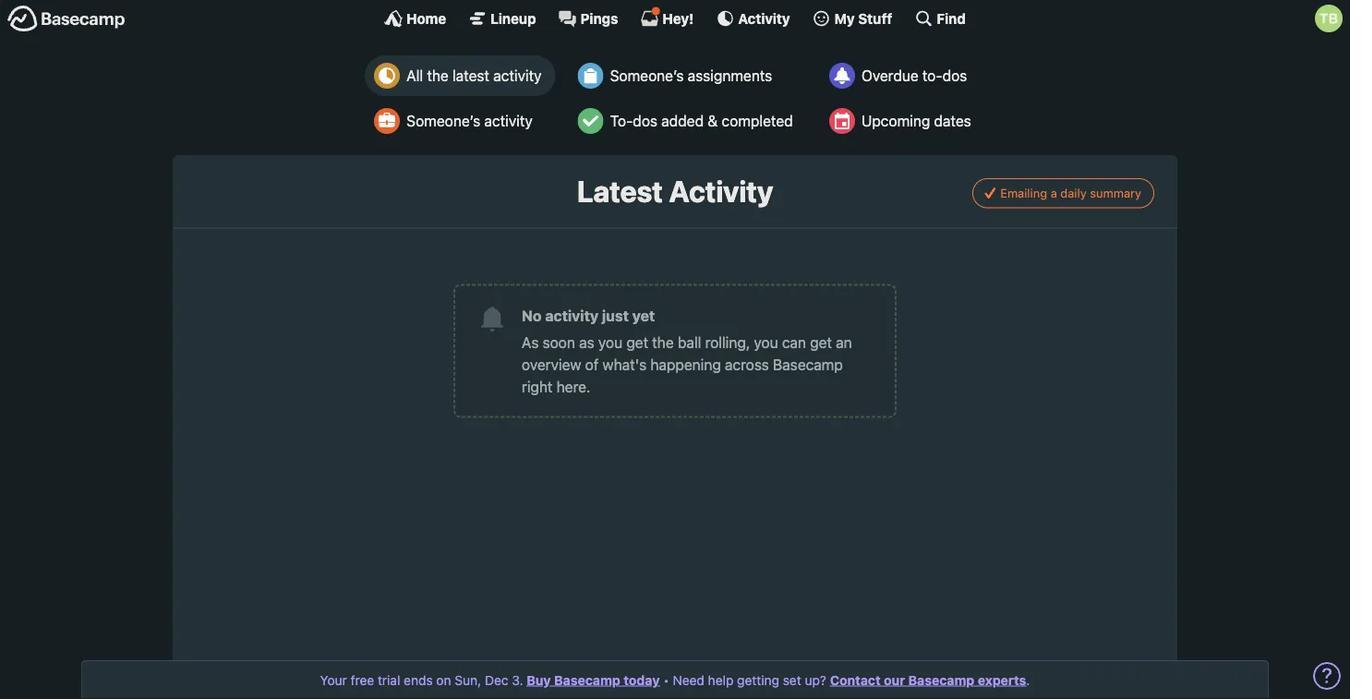 Task type: locate. For each thing, give the bounding box(es) containing it.
0 horizontal spatial dos
[[633, 112, 658, 130]]

activity
[[738, 10, 790, 26], [669, 174, 773, 209]]

activity inside no activity just yet as soon as you get the ball rolling, you can get an overview of what's happening across basecamp right here.
[[545, 307, 599, 324]]

upcoming
[[862, 112, 930, 130]]

the
[[427, 67, 449, 85], [652, 333, 674, 351]]

added
[[661, 112, 704, 130]]

activity up the assignments
[[738, 10, 790, 26]]

you right as
[[598, 333, 623, 351]]

home
[[406, 10, 446, 26]]

0 vertical spatial activity
[[493, 67, 542, 85]]

the right the 'all'
[[427, 67, 449, 85]]

activity right the latest
[[493, 67, 542, 85]]

1 horizontal spatial someone's
[[610, 67, 684, 85]]

upcoming dates
[[862, 112, 971, 130]]

up?
[[805, 672, 827, 688]]

1 vertical spatial someone's
[[407, 112, 480, 130]]

todo image
[[578, 108, 604, 134]]

need
[[673, 672, 705, 688]]

you left 'can'
[[754, 333, 778, 351]]

soon
[[543, 333, 575, 351]]

1 vertical spatial activity
[[484, 112, 533, 130]]

completed
[[722, 112, 793, 130]]

emailing
[[1001, 186, 1047, 200]]

contact
[[830, 672, 881, 688]]

contact our basecamp experts link
[[830, 672, 1026, 688]]

as
[[579, 333, 595, 351]]

0 vertical spatial someone's
[[610, 67, 684, 85]]

3.
[[512, 672, 523, 688]]

my
[[835, 10, 855, 26]]

emailing a daily summary button
[[973, 178, 1155, 208]]

a
[[1051, 186, 1057, 200]]

1 horizontal spatial dos
[[943, 67, 967, 85]]

ends
[[404, 672, 433, 688]]

the inside no activity just yet as soon as you get the ball rolling, you can get an overview of what's happening across basecamp right here.
[[652, 333, 674, 351]]

the left ball
[[652, 333, 674, 351]]

0 horizontal spatial someone's
[[407, 112, 480, 130]]

basecamp right 'our'
[[908, 672, 975, 688]]

activity up 'soon'
[[545, 307, 599, 324]]

someone's down all the latest activity link
[[407, 112, 480, 130]]

0 horizontal spatial you
[[598, 333, 623, 351]]

activity report image
[[374, 63, 400, 89]]

get up what's on the left bottom of page
[[626, 333, 648, 351]]

1 horizontal spatial basecamp
[[773, 355, 843, 373]]

all the latest activity
[[407, 67, 542, 85]]

someone's for someone's assignments
[[610, 67, 684, 85]]

basecamp
[[773, 355, 843, 373], [554, 672, 620, 688], [908, 672, 975, 688]]

my stuff
[[835, 10, 893, 26]]

hey! button
[[640, 6, 694, 28]]

here.
[[557, 378, 591, 395]]

0 vertical spatial activity
[[738, 10, 790, 26]]

dos left added
[[633, 112, 658, 130]]

get
[[626, 333, 648, 351], [810, 333, 832, 351]]

pings button
[[558, 9, 618, 28]]

overdue to-dos
[[862, 67, 967, 85]]

0 horizontal spatial get
[[626, 333, 648, 351]]

1 horizontal spatial get
[[810, 333, 832, 351]]

dos up "dates"
[[943, 67, 967, 85]]

activity
[[493, 67, 542, 85], [484, 112, 533, 130], [545, 307, 599, 324]]

just
[[602, 307, 629, 324]]

person report image
[[374, 108, 400, 134]]

2 vertical spatial activity
[[545, 307, 599, 324]]

0 horizontal spatial the
[[427, 67, 449, 85]]

basecamp down 'can'
[[773, 355, 843, 373]]

yet
[[632, 307, 655, 324]]

lineup
[[491, 10, 536, 26]]

1 vertical spatial the
[[652, 333, 674, 351]]

upcoming dates link
[[820, 101, 985, 141]]

someone's up to-
[[610, 67, 684, 85]]

main element
[[0, 0, 1350, 36]]

dos
[[943, 67, 967, 85], [633, 112, 658, 130]]

overdue
[[862, 67, 919, 85]]

activity inside main element
[[738, 10, 790, 26]]

2 horizontal spatial basecamp
[[908, 672, 975, 688]]

right
[[522, 378, 553, 395]]

&
[[708, 112, 718, 130]]

1 horizontal spatial you
[[754, 333, 778, 351]]

activity for no activity just yet as soon as you get the ball rolling, you can get an overview of what's happening across basecamp right here.
[[545, 307, 599, 324]]

to-
[[923, 67, 943, 85]]

today
[[624, 672, 660, 688]]

someone's for someone's activity
[[407, 112, 480, 130]]

no
[[522, 307, 542, 324]]

someone's assignments
[[610, 67, 772, 85]]

someone's activity link
[[365, 101, 556, 141]]

summary
[[1090, 186, 1142, 200]]

find button
[[915, 9, 966, 28]]

you
[[598, 333, 623, 351], [754, 333, 778, 351]]

1 horizontal spatial the
[[652, 333, 674, 351]]

emailing a daily summary
[[1001, 186, 1142, 200]]

hey!
[[663, 10, 694, 26]]

get left an
[[810, 333, 832, 351]]

experts
[[978, 672, 1026, 688]]

activity down "all the latest activity"
[[484, 112, 533, 130]]

basecamp right buy
[[554, 672, 620, 688]]

activity down "&"
[[669, 174, 773, 209]]

on
[[436, 672, 451, 688]]

someone's
[[610, 67, 684, 85], [407, 112, 480, 130]]

0 vertical spatial the
[[427, 67, 449, 85]]

ball
[[678, 333, 701, 351]]



Task type: vqa. For each thing, say whether or not it's contained in the screenshot.
People who can see this project
no



Task type: describe. For each thing, give the bounding box(es) containing it.
lineup link
[[468, 9, 536, 28]]

2 you from the left
[[754, 333, 778, 351]]

reports image
[[829, 63, 855, 89]]

1 vertical spatial activity
[[669, 174, 773, 209]]

happening
[[651, 355, 721, 373]]

what's
[[603, 355, 647, 373]]

•
[[663, 672, 669, 688]]

your free trial ends on sun, dec  3. buy basecamp today • need help getting set up? contact our basecamp experts .
[[320, 672, 1030, 688]]

1 you from the left
[[598, 333, 623, 351]]

0 horizontal spatial basecamp
[[554, 672, 620, 688]]

someone's assignments link
[[569, 55, 807, 96]]

tim burton image
[[1315, 5, 1343, 32]]

1 get from the left
[[626, 333, 648, 351]]

latest
[[453, 67, 489, 85]]

schedule image
[[829, 108, 855, 134]]

home link
[[384, 9, 446, 28]]

to-dos added & completed
[[610, 112, 793, 130]]

getting
[[737, 672, 779, 688]]

no activity just yet as soon as you get the ball rolling, you can get an overview of what's happening across basecamp right here.
[[522, 307, 852, 395]]

across
[[725, 355, 769, 373]]

your
[[320, 672, 347, 688]]

1 vertical spatial dos
[[633, 112, 658, 130]]

an
[[836, 333, 852, 351]]

buy
[[527, 672, 551, 688]]

daily
[[1061, 186, 1087, 200]]

find
[[937, 10, 966, 26]]

sun,
[[455, 672, 481, 688]]

of
[[585, 355, 599, 373]]

dec
[[485, 672, 508, 688]]

2 get from the left
[[810, 333, 832, 351]]

.
[[1026, 672, 1030, 688]]

dates
[[934, 112, 971, 130]]

set
[[783, 672, 801, 688]]

my stuff button
[[812, 9, 893, 28]]

someone's activity
[[407, 112, 533, 130]]

activity for someone's activity
[[484, 112, 533, 130]]

switch accounts image
[[7, 5, 126, 33]]

can
[[782, 333, 806, 351]]

as
[[522, 333, 539, 351]]

to-
[[610, 112, 633, 130]]

overview
[[522, 355, 581, 373]]

overdue to-dos link
[[820, 55, 985, 96]]

rolling,
[[705, 333, 750, 351]]

stuff
[[858, 10, 893, 26]]

latest
[[577, 174, 663, 209]]

to-dos added & completed link
[[569, 101, 807, 141]]

trial
[[378, 672, 400, 688]]

assignments
[[688, 67, 772, 85]]

basecamp inside no activity just yet as soon as you get the ball rolling, you can get an overview of what's happening across basecamp right here.
[[773, 355, 843, 373]]

latest activity
[[577, 174, 773, 209]]

pings
[[581, 10, 618, 26]]

0 vertical spatial dos
[[943, 67, 967, 85]]

buy basecamp today link
[[527, 672, 660, 688]]

activity link
[[716, 9, 790, 28]]

our
[[884, 672, 905, 688]]

help
[[708, 672, 734, 688]]

assignment image
[[578, 63, 604, 89]]

all
[[407, 67, 423, 85]]

all the latest activity link
[[365, 55, 556, 96]]

free
[[351, 672, 374, 688]]



